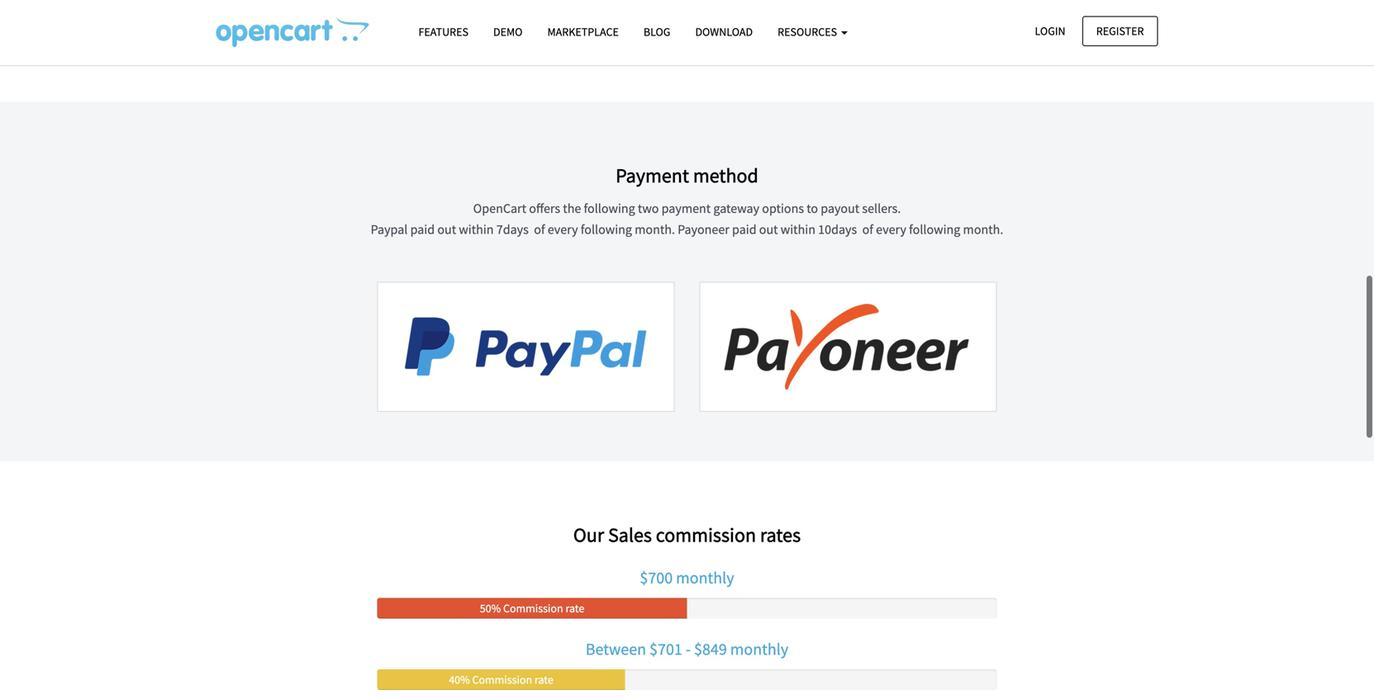 Task type: vqa. For each thing, say whether or not it's contained in the screenshot.
RESOURCES
yes



Task type: locate. For each thing, give the bounding box(es) containing it.
commission inside 50% commission rate between $701 - $849 monthly
[[503, 602, 563, 616]]

1 out from the left
[[437, 221, 456, 238]]

-
[[686, 640, 691, 660]]

rate for 50% commission rate between $701 - $849 monthly
[[566, 602, 585, 616]]

every down the
[[548, 221, 578, 238]]

rate
[[566, 602, 585, 616], [535, 673, 554, 688]]

1 horizontal spatial out
[[759, 221, 778, 238]]

payment
[[662, 200, 711, 217]]

commission inside progress bar
[[472, 673, 532, 688]]

0 horizontal spatial out
[[437, 221, 456, 238]]

0 horizontal spatial every
[[548, 221, 578, 238]]

2 every from the left
[[876, 221, 907, 238]]

monthly right $849
[[730, 640, 789, 660]]

commission
[[503, 602, 563, 616], [472, 673, 532, 688]]

rate down our
[[566, 602, 585, 616]]

1 within from the left
[[459, 221, 494, 238]]

marketplace link
[[535, 17, 631, 46]]

1 every from the left
[[548, 221, 578, 238]]

0 horizontal spatial month.
[[635, 221, 675, 238]]

opencart offers the following two payment gateway options to payout sellers. paypal paid out within 7days  of every following month. payoneer paid out within 10days  of every following month.
[[371, 200, 1004, 238]]

to
[[807, 200, 818, 217]]

features link
[[406, 17, 481, 46]]

login link
[[1021, 16, 1080, 46]]

1 vertical spatial commission
[[472, 673, 532, 688]]

commission right 40%
[[472, 673, 532, 688]]

0 horizontal spatial within
[[459, 221, 494, 238]]

40% commission rate
[[449, 673, 554, 688]]

marketplace
[[547, 24, 619, 39]]

blog link
[[631, 17, 683, 46]]

2 out from the left
[[759, 221, 778, 238]]

within down to
[[781, 221, 816, 238]]

commission right 50%
[[503, 602, 563, 616]]

payonner image
[[700, 282, 997, 412]]

sales
[[608, 523, 652, 548]]

our sales commission rates
[[573, 523, 801, 548]]

rate inside 50% commission rate between $701 - $849 monthly
[[566, 602, 585, 616]]

resources link
[[765, 17, 860, 46]]

method
[[693, 163, 759, 188]]

within down opencart
[[459, 221, 494, 238]]

rate down 50% commission rate progress bar
[[535, 673, 554, 688]]

rate inside progress bar
[[535, 673, 554, 688]]

payment method
[[616, 163, 759, 188]]

paid
[[732, 221, 757, 238]]

paypal paid
[[371, 221, 435, 238]]

out
[[437, 221, 456, 238], [759, 221, 778, 238]]

rates
[[760, 523, 801, 548]]

within
[[459, 221, 494, 238], [781, 221, 816, 238]]

payoneer
[[678, 221, 730, 238]]

1 horizontal spatial every
[[876, 221, 907, 238]]

commission
[[656, 523, 756, 548]]

0 vertical spatial rate
[[566, 602, 585, 616]]

monthly
[[676, 568, 734, 589], [730, 640, 789, 660]]

month.
[[635, 221, 675, 238], [963, 221, 1004, 238]]

0 vertical spatial commission
[[503, 602, 563, 616]]

register link
[[1082, 16, 1158, 46]]

blog
[[644, 24, 671, 39]]

40%
[[449, 673, 470, 688]]

10days
[[818, 221, 857, 238]]

monthly down commission
[[676, 568, 734, 589]]

out right paypal paid
[[437, 221, 456, 238]]

1 vertical spatial monthly
[[730, 640, 789, 660]]

out right 'paid'
[[759, 221, 778, 238]]

1 horizontal spatial month.
[[963, 221, 1004, 238]]

50% commission rate between $701 - $849 monthly
[[480, 602, 789, 660]]

0 horizontal spatial rate
[[535, 673, 554, 688]]

demo
[[493, 24, 523, 39]]

1 horizontal spatial rate
[[566, 602, 585, 616]]

1 horizontal spatial within
[[781, 221, 816, 238]]

how to be a seller of opencart? image
[[216, 17, 369, 47]]

1 vertical spatial rate
[[535, 673, 554, 688]]

register
[[1096, 24, 1144, 38]]

every
[[548, 221, 578, 238], [876, 221, 907, 238]]

features
[[419, 24, 469, 39]]

payout
[[821, 200, 860, 217]]

following
[[584, 200, 635, 217], [581, 221, 632, 238], [909, 221, 961, 238]]

50% commission rate progress bar
[[377, 599, 687, 619]]

every down sellers.
[[876, 221, 907, 238]]



Task type: describe. For each thing, give the bounding box(es) containing it.
$700
[[640, 568, 673, 589]]

between
[[586, 640, 646, 660]]

2 within from the left
[[781, 221, 816, 238]]

options
[[762, 200, 804, 217]]

7days
[[496, 221, 529, 238]]

paypal image
[[377, 282, 675, 412]]

our
[[573, 523, 604, 548]]

resources
[[778, 24, 840, 39]]

rate for 40% commission rate
[[535, 673, 554, 688]]

login
[[1035, 24, 1066, 38]]

sellers.
[[862, 200, 901, 217]]

gateway
[[713, 200, 760, 217]]

1 month. from the left
[[635, 221, 675, 238]]

0 vertical spatial monthly
[[676, 568, 734, 589]]

commission for 50% commission rate between $701 - $849 monthly
[[503, 602, 563, 616]]

monthly inside 50% commission rate between $701 - $849 monthly
[[730, 640, 789, 660]]

40% commission rate progress bar
[[377, 670, 625, 691]]

50%
[[480, 602, 501, 616]]

demo link
[[481, 17, 535, 46]]

$700 monthly
[[640, 568, 734, 589]]

download link
[[683, 17, 765, 46]]

payment
[[616, 163, 689, 188]]

two
[[638, 200, 659, 217]]

the
[[563, 200, 581, 217]]

opencart - my seller account image
[[767, 0, 1078, 50]]

opencart
[[473, 200, 526, 217]]

download
[[695, 24, 753, 39]]

commission for 40% commission rate
[[472, 673, 532, 688]]

2 month. from the left
[[963, 221, 1004, 238]]

offers
[[529, 200, 560, 217]]

$701
[[650, 640, 682, 660]]

$849
[[694, 640, 727, 660]]



